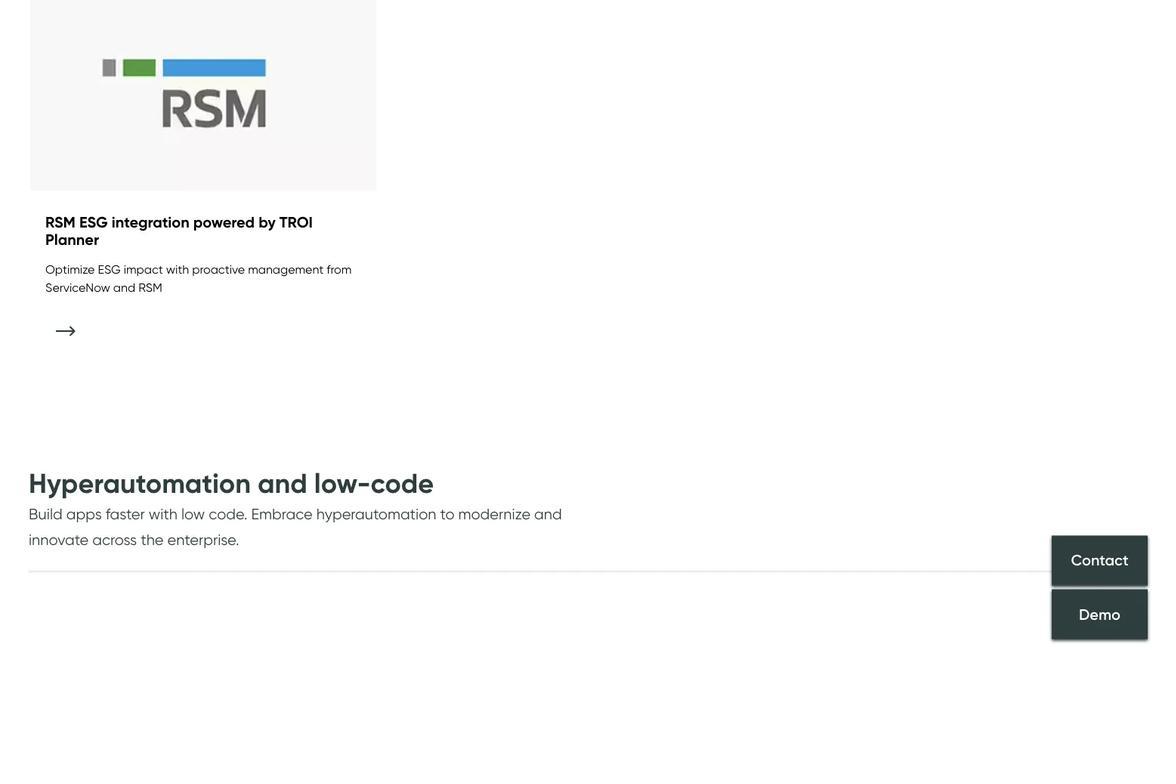 Task type: locate. For each thing, give the bounding box(es) containing it.
and inside optimize esg impact with proactive management from servicenow and rsm
[[113, 280, 135, 295]]

rsm inside optimize esg impact with proactive management from servicenow and rsm
[[138, 280, 162, 295]]

troi
[[280, 213, 313, 232]]

enterprise.
[[167, 530, 239, 548]]

2 horizontal spatial and
[[535, 505, 562, 523]]

with
[[166, 262, 189, 276], [149, 505, 178, 523]]

and down "impact"
[[113, 280, 135, 295]]

rsm down "impact"
[[138, 280, 162, 295]]

rsm up optimize
[[45, 213, 76, 232]]

by
[[259, 213, 276, 232]]

across
[[92, 530, 137, 548]]

with right "impact"
[[166, 262, 189, 276]]

esg left "impact"
[[98, 262, 121, 276]]

rsm
[[45, 213, 76, 232], [138, 280, 162, 295]]

to
[[440, 505, 455, 523]]

rsm inside the rsm esg integration powered by troi planner
[[45, 213, 76, 232]]

and up embrace at bottom left
[[258, 466, 308, 500]]

0 vertical spatial with
[[166, 262, 189, 276]]

hyperautomation
[[29, 466, 251, 500]]

1 vertical spatial esg
[[98, 262, 121, 276]]

esg inside optimize esg impact with proactive management from servicenow and rsm
[[98, 262, 121, 276]]

1 vertical spatial rsm
[[138, 280, 162, 295]]

0 vertical spatial and
[[113, 280, 135, 295]]

proactive
[[192, 262, 245, 276]]

0 horizontal spatial and
[[113, 280, 135, 295]]

with inside optimize esg impact with proactive management from servicenow and rsm
[[166, 262, 189, 276]]

and right modernize
[[535, 505, 562, 523]]

1 vertical spatial with
[[149, 505, 178, 523]]

code.
[[209, 505, 248, 523]]

esg up optimize
[[79, 213, 108, 232]]

embrace
[[251, 505, 313, 523]]

demo
[[1080, 605, 1121, 623]]

powered
[[193, 213, 255, 232]]

0 vertical spatial esg
[[79, 213, 108, 232]]

0 vertical spatial rsm
[[45, 213, 76, 232]]

1 vertical spatial and
[[258, 466, 308, 500]]

esg for optimize
[[98, 262, 121, 276]]

and
[[113, 280, 135, 295], [258, 466, 308, 500], [535, 505, 562, 523]]

0 horizontal spatial rsm
[[45, 213, 76, 232]]

with up the
[[149, 505, 178, 523]]

esg inside the rsm esg integration powered by troi planner
[[79, 213, 108, 232]]

esg
[[79, 213, 108, 232], [98, 262, 121, 276]]

contact link
[[1052, 536, 1148, 585]]

1 horizontal spatial rsm
[[138, 280, 162, 295]]



Task type: describe. For each thing, give the bounding box(es) containing it.
esg for rsm
[[79, 213, 108, 232]]

with inside hyperautomation and low-code build apps faster with low code. embrace hyperautomation to modernize and innovate across the enterprise.
[[149, 505, 178, 523]]

rsm esg integration powered by troi planner
[[45, 213, 313, 249]]

hyperautomation and low-code build apps faster with low code. embrace hyperautomation to modernize and innovate across the enterprise.
[[29, 466, 562, 548]]

servicenow
[[45, 280, 110, 295]]

2 vertical spatial and
[[535, 505, 562, 523]]

innovate
[[29, 530, 89, 548]]

faster
[[106, 505, 145, 523]]

hyperautomation
[[317, 505, 437, 523]]

management
[[248, 262, 324, 276]]

from
[[327, 262, 352, 276]]

1 horizontal spatial and
[[258, 466, 308, 500]]

optimize esg impact with proactive management from servicenow and rsm
[[45, 262, 352, 295]]

build
[[29, 505, 63, 523]]

planner
[[45, 230, 99, 249]]

modernize
[[459, 505, 531, 523]]

apps
[[66, 505, 102, 523]]

demo link
[[1052, 589, 1148, 639]]

the
[[141, 530, 164, 548]]

low
[[181, 505, 205, 523]]

contact
[[1072, 551, 1129, 569]]

code
[[371, 466, 434, 500]]

integration
[[112, 213, 190, 232]]

optimize
[[45, 262, 95, 276]]

impact
[[124, 262, 163, 276]]

app4mation logo image
[[30, 0, 376, 191]]

low-
[[314, 466, 371, 500]]



Task type: vqa. For each thing, say whether or not it's contained in the screenshot.
the across
yes



